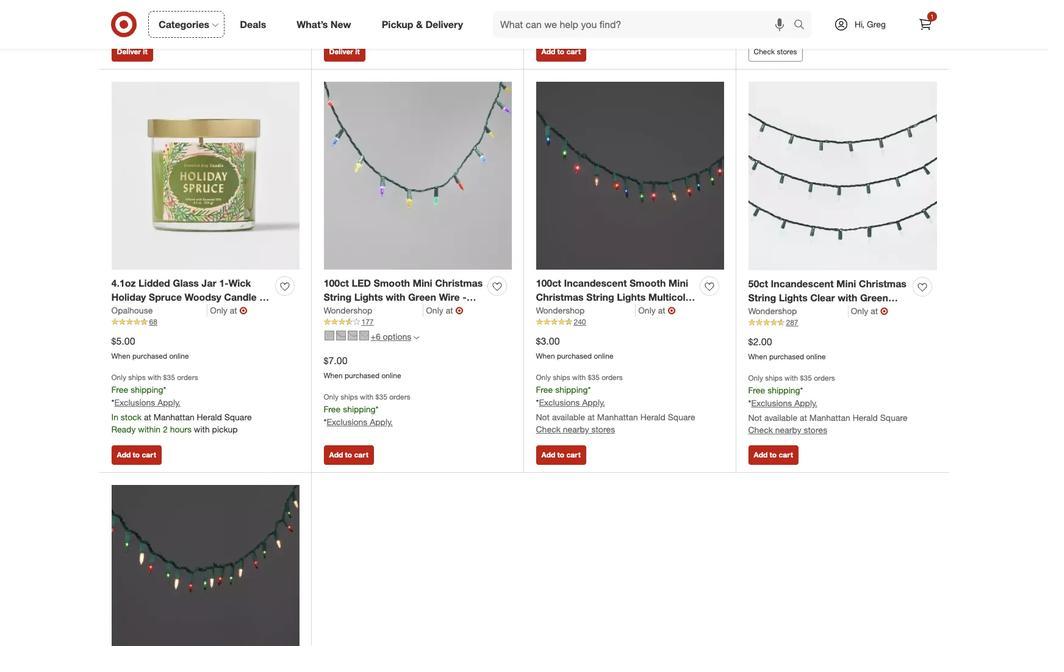 Task type: locate. For each thing, give the bounding box(es) containing it.
only up 287 "link" on the right
[[851, 306, 869, 316]]

check for 50ct incandescent mini christmas string lights clear with green wire - wondershop™
[[749, 425, 773, 435]]

smooth
[[374, 277, 410, 289], [630, 277, 666, 289]]

shipping for 50ct incandescent mini christmas string lights clear with green wire - wondershop™
[[768, 385, 800, 395]]

square inside shipping not available not available at manhattan herald square
[[881, 21, 908, 32]]

- inside 100ct led smooth mini christmas string lights with green wire - wondershop™
[[463, 291, 467, 303]]

0 horizontal spatial wire
[[439, 291, 460, 303]]

apply.
[[582, 18, 605, 29], [158, 397, 181, 408], [582, 397, 605, 408], [795, 398, 818, 408], [370, 417, 393, 427]]

$35
[[163, 373, 175, 382], [588, 373, 600, 382], [800, 373, 812, 383], [376, 392, 387, 401]]

1 horizontal spatial wondershop link
[[536, 305, 636, 317]]

online inside $2.00 when purchased online
[[806, 352, 826, 361]]

purchased down $3.00
[[557, 352, 592, 361]]

1 horizontal spatial deliver it
[[329, 47, 360, 56]]

free for 4.1oz lidded glass jar 1-wick holiday spruce woodsy candle - opalhouse™
[[111, 384, 128, 395]]

0 horizontal spatial mini
[[413, 277, 433, 289]]

deliver it button down discontinued
[[111, 42, 153, 62]]

smooth inside 100ct incandescent smooth mini christmas string lights multicolor with green wire - wondershop™
[[630, 277, 666, 289]]

$5.00
[[111, 335, 135, 347]]

wondershop for 100ct led smooth mini christmas string lights with green wire - wondershop™
[[324, 305, 372, 316]]

string for wondershop™
[[324, 291, 352, 303]]

1 deliver it button from the left
[[111, 42, 153, 62]]

free inside only ships with $35 orders free shipping * * exclusions apply. in stock at  manhattan herald square ready within 2 hours with pickup
[[111, 384, 128, 395]]

orders for $7.00
[[389, 392, 411, 401]]

2 horizontal spatial lights
[[779, 292, 808, 304]]

wire inside 100ct led smooth mini christmas string lights with green wire - wondershop™
[[439, 291, 460, 303]]

1 horizontal spatial mini
[[669, 277, 688, 289]]

wondershop link up 287
[[749, 305, 849, 317]]

0 horizontal spatial lights
[[354, 291, 383, 303]]

lights inside 100ct incandescent smooth mini christmas string lights multicolor with green wire - wondershop™
[[617, 291, 646, 303]]

incandescent for string
[[564, 277, 627, 289]]

lights for led
[[354, 291, 383, 303]]

add to cart for 100ct led smooth mini christmas string lights with green wire - wondershop™
[[329, 451, 369, 460]]

wire for string
[[749, 306, 769, 318]]

+6
[[371, 331, 381, 342]]

at inside only ships with $35 orders free shipping * * exclusions apply. in stock at  manhattan herald square ready within 2 hours with pickup
[[144, 412, 151, 422]]

deliver it button for discontinued for shipping not available at manhattan herald square
[[111, 42, 153, 62]]

50ct incandescent mini christmas string lights clear with green wire - wondershop™
[[749, 278, 907, 318]]

lights inside 100ct led smooth mini christmas string lights with green wire - wondershop™
[[354, 291, 383, 303]]

mini
[[413, 277, 433, 289], [669, 277, 688, 289], [837, 278, 856, 290]]

free for 100ct incandescent smooth mini christmas string lights multicolor with green wire - wondershop™
[[536, 384, 553, 395]]

shipping
[[177, 6, 209, 16], [555, 6, 588, 16], [131, 384, 163, 395], [555, 384, 588, 395], [768, 385, 800, 395], [343, 404, 376, 414]]

add to cart button for 100ct led smooth mini christmas string lights with green wire - wondershop™
[[324, 446, 374, 465]]

square
[[243, 21, 271, 31], [456, 21, 483, 31], [881, 21, 908, 32], [224, 412, 252, 422], [668, 412, 696, 422], [881, 412, 908, 423]]

¬ for 50ct incandescent mini christmas string lights clear with green wire - wondershop™
[[881, 305, 889, 317]]

holiday
[[111, 291, 146, 303]]

add to cart button for 50ct incandescent mini christmas string lights clear with green wire - wondershop™
[[749, 446, 799, 465]]

only at ¬ for 50ct incandescent mini christmas string lights clear with green wire - wondershop™
[[851, 305, 889, 317]]

2 horizontal spatial mini
[[837, 278, 856, 290]]

multicolor twinkling image
[[359, 331, 369, 340]]

purchased inside $5.00 when purchased online
[[132, 352, 167, 361]]

shipping for 100ct incandescent smooth mini christmas string lights multicolor with green wire - wondershop™
[[555, 384, 588, 395]]

wondershop for 50ct incandescent mini christmas string lights clear with green wire - wondershop™
[[749, 306, 797, 316]]

only down '$7.00'
[[324, 392, 339, 401]]

mini inside 100ct incandescent smooth mini christmas string lights multicolor with green wire - wondershop™
[[669, 277, 688, 289]]

1 horizontal spatial deliver
[[329, 47, 353, 56]]

100ct up $3.00
[[536, 277, 561, 289]]

mini inside 100ct led smooth mini christmas string lights with green wire - wondershop™
[[413, 277, 433, 289]]

100ct led smooth mini christmas string lights with green wire - wondershop™ image
[[324, 82, 512, 270], [324, 82, 512, 270]]

wondershop™ up red image
[[324, 305, 388, 317]]

$3.00
[[536, 335, 560, 347]]

when
[[111, 352, 130, 361], [536, 352, 555, 361], [749, 352, 768, 361], [324, 371, 343, 380]]

2 horizontal spatial stores
[[804, 425, 828, 435]]

incandescent inside 50ct incandescent mini christmas string lights clear with green wire - wondershop™
[[771, 278, 834, 290]]

2 horizontal spatial wire
[[749, 306, 769, 318]]

when for $7.00
[[324, 371, 343, 380]]

incandescent up the 240
[[564, 277, 627, 289]]

online down the 68 link
[[169, 352, 189, 361]]

1 horizontal spatial smooth
[[630, 277, 666, 289]]

What can we help you find? suggestions appear below search field
[[493, 11, 797, 38]]

¬
[[240, 305, 248, 317], [456, 305, 464, 317], [668, 305, 676, 317], [881, 305, 889, 317]]

mini up multicolor at top
[[669, 277, 688, 289]]

0 horizontal spatial string
[[324, 291, 352, 303]]

herald inside only ships with $35 orders free shipping * * exclusions apply. in stock at  manhattan herald square ready within 2 hours with pickup
[[197, 412, 222, 422]]

wondershop link for $3.00
[[536, 305, 636, 317]]

when inside $5.00 when purchased online
[[111, 352, 130, 361]]

when for $3.00
[[536, 352, 555, 361]]

within
[[138, 424, 161, 434]]

when down the '$2.00'
[[749, 352, 768, 361]]

wire right the 240
[[589, 305, 610, 317]]

with
[[386, 291, 406, 303], [838, 292, 858, 304], [536, 305, 556, 317], [148, 373, 161, 382], [572, 373, 586, 382], [785, 373, 798, 383], [360, 392, 374, 401], [194, 424, 210, 434]]

ships down $2.00 when purchased online
[[765, 373, 783, 383]]

add to cart for 50ct incandescent mini christmas string lights clear with green wire - wondershop™
[[754, 451, 793, 460]]

orders down $5.00 when purchased online
[[177, 373, 198, 382]]

1 horizontal spatial deliver it button
[[324, 42, 365, 62]]

it down what's new link
[[355, 47, 360, 56]]

*
[[588, 6, 591, 16], [536, 18, 539, 29], [163, 384, 166, 395], [588, 384, 591, 395], [800, 385, 803, 395], [111, 397, 114, 408], [536, 397, 539, 408], [749, 398, 752, 408], [376, 404, 379, 414], [324, 417, 327, 427]]

2
[[163, 424, 168, 434]]

orders inside only ships with $35 orders free shipping * * exclusions apply.
[[389, 392, 411, 401]]

orders down $2.00 when purchased online
[[814, 373, 835, 383]]

wire down 50ct
[[749, 306, 769, 318]]

apply. inside only ships with $35 orders free shipping * * exclusions apply.
[[370, 417, 393, 427]]

ships for $3.00
[[553, 373, 570, 382]]

when for $2.00
[[749, 352, 768, 361]]

deliver down new
[[329, 47, 353, 56]]

2 horizontal spatial green
[[860, 292, 889, 304]]

deliver
[[117, 47, 141, 56], [329, 47, 353, 56]]

with down $7.00 when purchased online
[[360, 392, 374, 401]]

1 link
[[912, 11, 939, 38]]

only ships with $35 orders free shipping * * exclusions apply. not available at manhattan herald square check nearby stores
[[536, 373, 696, 434], [749, 373, 908, 435]]

0 horizontal spatial wondershop
[[324, 305, 372, 316]]

100ct led smooth mini christmas string lights with green wire - wondershop™ link
[[324, 277, 483, 317]]

wondershop link
[[324, 305, 424, 317], [536, 305, 636, 317], [749, 305, 849, 317]]

only at ¬ for 4.1oz lidded glass jar 1-wick holiday spruce woodsy candle - opalhouse™
[[210, 305, 248, 317]]

green up 177 link
[[408, 291, 436, 303]]

only at ¬ for 100ct incandescent smooth mini christmas string lights multicolor with green wire - wondershop™
[[639, 305, 676, 317]]

2 smooth from the left
[[630, 277, 666, 289]]

- inside 4.1oz lidded glass jar 1-wick holiday spruce woodsy candle - opalhouse™
[[259, 291, 263, 303]]

exclusions
[[539, 18, 580, 29], [114, 397, 155, 408], [539, 397, 580, 408], [752, 398, 792, 408], [327, 417, 368, 427]]

50ct
[[749, 278, 768, 290]]

online down '240' link
[[594, 352, 614, 361]]

woodsy
[[185, 291, 221, 303]]

0 horizontal spatial green
[[408, 291, 436, 303]]

- inside 50ct incandescent mini christmas string lights clear with green wire - wondershop™
[[772, 306, 776, 318]]

exclusions inside only ships with $35 orders free shipping * * exclusions apply. in stock at  manhattan herald square ready within 2 hours with pickup
[[114, 397, 155, 408]]

purchased down $5.00
[[132, 352, 167, 361]]

2 100ct from the left
[[536, 277, 561, 289]]

free inside only ships with $35 orders free shipping * * exclusions apply.
[[324, 404, 341, 414]]

for
[[164, 6, 174, 16]]

cool white image
[[336, 331, 346, 340]]

ships inside only ships with $35 orders free shipping * * exclusions apply.
[[341, 392, 358, 401]]

1 horizontal spatial check nearby stores button
[[749, 424, 828, 436]]

green inside 50ct incandescent mini christmas string lights clear with green wire - wondershop™
[[860, 292, 889, 304]]

when inside $2.00 when purchased online
[[749, 352, 768, 361]]

1 it from the left
[[143, 47, 148, 56]]

christmas up 287 "link" on the right
[[859, 278, 907, 290]]

to
[[558, 47, 565, 56], [133, 451, 140, 460], [345, 451, 352, 460], [558, 451, 565, 460], [770, 451, 777, 460]]

not
[[785, 6, 797, 16]]

add to cart
[[542, 47, 581, 56], [117, 451, 156, 460], [329, 451, 369, 460], [542, 451, 581, 460], [754, 451, 793, 460]]

0 horizontal spatial 100ct
[[324, 277, 349, 289]]

1 horizontal spatial green
[[559, 305, 587, 317]]

with down $3.00 when purchased online
[[572, 373, 586, 382]]

shipping for 4.1oz lidded glass jar 1-wick holiday spruce woodsy candle - opalhouse™
[[131, 384, 163, 395]]

purchased inside $2.00 when purchased online
[[770, 352, 804, 361]]

2 horizontal spatial string
[[749, 292, 776, 304]]

only inside only ships with $35 orders free shipping * * exclusions apply. in stock at  manhattan herald square ready within 2 hours with pickup
[[111, 373, 126, 382]]

when down $5.00
[[111, 352, 130, 361]]

stock
[[121, 412, 142, 422]]

ships down $3.00 when purchased online
[[553, 373, 570, 382]]

wire up 177 link
[[439, 291, 460, 303]]

purchased inside $7.00 when purchased online
[[345, 371, 380, 380]]

orders for $5.00
[[177, 373, 198, 382]]

wire
[[439, 291, 460, 303], [589, 305, 610, 317], [749, 306, 769, 318]]

add to cart button for 4.1oz lidded glass jar 1-wick holiday spruce woodsy candle - opalhouse™
[[111, 446, 162, 465]]

with inside 100ct incandescent smooth mini christmas string lights multicolor with green wire - wondershop™
[[536, 305, 556, 317]]

christmas inside 100ct incandescent smooth mini christmas string lights multicolor with green wire - wondershop™
[[536, 291, 584, 303]]

100ct incandescent smooth mini christmas string lights multicolor with green wire - wondershop™ image
[[536, 82, 724, 270], [536, 82, 724, 270]]

2 deliver from the left
[[329, 47, 353, 56]]

wondershop™ down multicolor at top
[[620, 305, 684, 317]]

green inside 100ct incandescent smooth mini christmas string lights multicolor with green wire - wondershop™
[[559, 305, 587, 317]]

1 horizontal spatial incandescent
[[771, 278, 834, 290]]

with inside only ships with $35 orders free shipping * * exclusions apply.
[[360, 392, 374, 401]]

2 horizontal spatial wondershop
[[749, 306, 797, 316]]

ships down $7.00 when purchased online
[[341, 392, 358, 401]]

$35 for $5.00
[[163, 373, 175, 382]]

string inside 100ct incandescent smooth mini christmas string lights multicolor with green wire - wondershop™
[[587, 291, 614, 303]]

check inside button
[[754, 47, 775, 56]]

only down $5.00
[[111, 373, 126, 382]]

wire inside 50ct incandescent mini christmas string lights clear with green wire - wondershop™
[[749, 306, 769, 318]]

wondershop
[[324, 305, 372, 316], [536, 305, 585, 316], [749, 306, 797, 316]]

4.1oz lidded glass jar 1-wick holiday spruce woodsy candle - opalhouse™ image
[[111, 82, 299, 270], [111, 82, 299, 270]]

50ct incandescent mini christmas string lights clear with green wire - wondershop™ image
[[749, 82, 937, 270], [749, 82, 937, 270]]

0 horizontal spatial deliver it button
[[111, 42, 153, 62]]

green
[[408, 291, 436, 303], [860, 292, 889, 304], [559, 305, 587, 317]]

$35 for $7.00
[[376, 392, 387, 401]]

add to cart button
[[536, 42, 586, 62], [111, 446, 162, 465], [324, 446, 374, 465], [536, 446, 586, 465], [749, 446, 799, 465]]

apply. for 4.1oz lidded glass jar 1-wick holiday spruce woodsy candle - opalhouse™
[[158, 397, 181, 408]]

add for 4.1oz lidded glass jar 1-wick holiday spruce woodsy candle - opalhouse™
[[117, 451, 131, 460]]

1 horizontal spatial wire
[[589, 305, 610, 317]]

when down '$7.00'
[[324, 371, 343, 380]]

2 deliver it from the left
[[329, 47, 360, 56]]

0 horizontal spatial only ships with $35 orders free shipping * * exclusions apply. not available at manhattan herald square check nearby stores
[[536, 373, 696, 434]]

free inside free shipping * * exclusions apply.
[[536, 6, 553, 16]]

1
[[931, 13, 934, 20]]

purchased inside $3.00 when purchased online
[[557, 352, 592, 361]]

$35 down $3.00 when purchased online
[[588, 373, 600, 382]]

online inside $7.00 when purchased online
[[382, 371, 401, 380]]

with up 177 link
[[386, 291, 406, 303]]

lights up 287
[[779, 292, 808, 304]]

mini up 177 link
[[413, 277, 433, 289]]

orders
[[177, 373, 198, 382], [602, 373, 623, 382], [814, 373, 835, 383], [389, 392, 411, 401]]

- right the 240
[[613, 305, 617, 317]]

green inside 100ct led smooth mini christmas string lights with green wire - wondershop™
[[408, 291, 436, 303]]

with up $3.00
[[536, 305, 556, 317]]

exclusions inside only ships with $35 orders free shipping * * exclusions apply.
[[327, 417, 368, 427]]

it
[[143, 47, 148, 56], [355, 47, 360, 56]]

manhattan
[[173, 21, 213, 31], [385, 21, 426, 31], [810, 21, 851, 32], [154, 412, 195, 422], [597, 412, 638, 422], [810, 412, 851, 423]]

discontinued
[[111, 6, 162, 16]]

deliver it for not available at manhattan herald square
[[329, 47, 360, 56]]

lights down the led at top
[[354, 291, 383, 303]]

0 horizontal spatial check nearby stores button
[[536, 423, 615, 436]]

wire for christmas
[[439, 291, 460, 303]]

incandescent inside 100ct incandescent smooth mini christmas string lights multicolor with green wire - wondershop™
[[564, 277, 627, 289]]

it down discontinued
[[143, 47, 148, 56]]

smooth up multicolor at top
[[630, 277, 666, 289]]

with inside 100ct led smooth mini christmas string lights with green wire - wondershop™
[[386, 291, 406, 303]]

available
[[799, 6, 833, 16], [127, 21, 161, 31], [340, 21, 373, 31], [765, 21, 798, 32], [552, 412, 585, 422], [765, 412, 798, 423]]

herald inside shipping not available not available at manhattan herald square
[[853, 21, 878, 32]]

0 horizontal spatial smooth
[[374, 277, 410, 289]]

1 horizontal spatial wondershop
[[536, 305, 585, 316]]

100ct left the led at top
[[324, 277, 349, 289]]

100ct inside 100ct incandescent smooth mini christmas string lights multicolor with green wire - wondershop™
[[536, 277, 561, 289]]

wondershop link for $7.00
[[324, 305, 424, 317]]

apply. inside only ships with $35 orders free shipping * * exclusions apply. in stock at  manhattan herald square ready within 2 hours with pickup
[[158, 397, 181, 408]]

at inside discontinued for shipping not available at manhattan herald square
[[163, 21, 170, 31]]

with right clear on the top of the page
[[838, 292, 858, 304]]

pickup & delivery
[[382, 18, 463, 30]]

smooth inside 100ct led smooth mini christmas string lights with green wire - wondershop™
[[374, 277, 410, 289]]

ready
[[111, 424, 136, 434]]

- right candle
[[259, 291, 263, 303]]

smooth right the led at top
[[374, 277, 410, 289]]

lights up '240' link
[[617, 291, 646, 303]]

with inside 50ct incandescent mini christmas string lights clear with green wire - wondershop™
[[838, 292, 858, 304]]

-
[[259, 291, 263, 303], [463, 291, 467, 303], [613, 305, 617, 317], [772, 306, 776, 318]]

stores for 100ct incandescent smooth mini christmas string lights multicolor with green wire - wondershop™
[[592, 424, 615, 434]]

greg
[[867, 19, 886, 29]]

opalhouse™
[[111, 305, 167, 317]]

square inside only ships with $35 orders free shipping * * exclusions apply. in stock at  manhattan herald square ready within 2 hours with pickup
[[224, 412, 252, 422]]

string up '240' link
[[587, 291, 614, 303]]

to for 100ct led smooth mini christmas string lights with green wire - wondershop™
[[345, 451, 352, 460]]

ships inside only ships with $35 orders free shipping * * exclusions apply. in stock at  manhattan herald square ready within 2 hours with pickup
[[128, 373, 146, 382]]

deals
[[240, 18, 266, 30]]

deliver it
[[117, 47, 148, 56], [329, 47, 360, 56]]

wondershop™ inside 100ct led smooth mini christmas string lights with green wire - wondershop™
[[324, 305, 388, 317]]

- for 100ct led smooth mini christmas string lights with green wire - wondershop™
[[463, 291, 467, 303]]

only inside only ships with $35 orders free shipping * * exclusions apply.
[[324, 392, 339, 401]]

4.1oz
[[111, 277, 136, 289]]

0 horizontal spatial christmas
[[435, 277, 483, 289]]

2 deliver it button from the left
[[324, 42, 365, 62]]

2 horizontal spatial wondershop link
[[749, 305, 849, 317]]

100ct inside 100ct led smooth mini christmas string lights with green wire - wondershop™
[[324, 277, 349, 289]]

spruce
[[149, 291, 182, 303]]

wondershop link up the 240
[[536, 305, 636, 317]]

1 horizontal spatial only ships with $35 orders free shipping * * exclusions apply. not available at manhattan herald square check nearby stores
[[749, 373, 908, 435]]

wondershop™
[[324, 305, 388, 317], [620, 305, 684, 317], [779, 306, 843, 318]]

deliver it down discontinued
[[117, 47, 148, 56]]

ships
[[128, 373, 146, 382], [553, 373, 570, 382], [765, 373, 783, 383], [341, 392, 358, 401]]

1 horizontal spatial string
[[587, 291, 614, 303]]

check nearby stores button
[[536, 423, 615, 436], [749, 424, 828, 436]]

$2.00 when purchased online
[[749, 336, 826, 361]]

online down '+6 options' at the left of the page
[[382, 371, 401, 380]]

it for not
[[143, 47, 148, 56]]

string down 50ct
[[749, 292, 776, 304]]

lights
[[354, 291, 383, 303], [617, 291, 646, 303], [779, 292, 808, 304]]

2 horizontal spatial wondershop™
[[779, 306, 843, 318]]

ships down $5.00 when purchased online
[[128, 373, 146, 382]]

0 horizontal spatial it
[[143, 47, 148, 56]]

wondershop™ for 50ct
[[779, 306, 843, 318]]

incandescent
[[564, 277, 627, 289], [771, 278, 834, 290]]

christmas up the 240
[[536, 291, 584, 303]]

- up 177 link
[[463, 291, 467, 303]]

mini for with
[[413, 277, 433, 289]]

only
[[210, 305, 228, 316], [426, 305, 444, 316], [639, 305, 656, 316], [851, 306, 869, 316], [111, 373, 126, 382], [536, 373, 551, 382], [749, 373, 763, 383], [324, 392, 339, 401]]

1 smooth from the left
[[374, 277, 410, 289]]

$35 down $5.00 when purchased online
[[163, 373, 175, 382]]

$35 inside only ships with $35 orders free shipping * * exclusions apply.
[[376, 392, 387, 401]]

online inside $3.00 when purchased online
[[594, 352, 614, 361]]

2 it from the left
[[355, 47, 360, 56]]

add
[[542, 47, 556, 56], [117, 451, 131, 460], [329, 451, 343, 460], [542, 451, 556, 460], [754, 451, 768, 460]]

stores for 50ct incandescent mini christmas string lights clear with green wire - wondershop™
[[804, 425, 828, 435]]

christmas inside 50ct incandescent mini christmas string lights clear with green wire - wondershop™
[[859, 278, 907, 290]]

¬ for 4.1oz lidded glass jar 1-wick holiday spruce woodsy candle - opalhouse™
[[240, 305, 248, 317]]

orders down $3.00 when purchased online
[[602, 373, 623, 382]]

0 horizontal spatial stores
[[592, 424, 615, 434]]

177
[[362, 317, 374, 327]]

1 horizontal spatial nearby
[[776, 425, 802, 435]]

mini up 287 "link" on the right
[[837, 278, 856, 290]]

100ct led smooth mini christmas string lights with green wire - wondershop™
[[324, 277, 483, 317]]

1 horizontal spatial wondershop™
[[620, 305, 684, 317]]

0 horizontal spatial deliver
[[117, 47, 141, 56]]

when inside $3.00 when purchased online
[[536, 352, 555, 361]]

nearby
[[563, 424, 589, 434], [776, 425, 802, 435]]

wondershop up 287
[[749, 306, 797, 316]]

exclusions apply. link for 100ct incandescent smooth mini christmas string lights multicolor with green wire - wondershop™
[[539, 397, 605, 408]]

incandescent up clear on the top of the page
[[771, 278, 834, 290]]

240
[[574, 317, 586, 327]]

check
[[754, 47, 775, 56], [536, 424, 561, 434], [749, 425, 773, 435]]

christmas inside 100ct led smooth mini christmas string lights with green wire - wondershop™
[[435, 277, 483, 289]]

only up 177 link
[[426, 305, 444, 316]]

christmas
[[435, 277, 483, 289], [859, 278, 907, 290], [536, 291, 584, 303]]

string
[[324, 291, 352, 303], [587, 291, 614, 303], [749, 292, 776, 304]]

wondershop up 177 on the left
[[324, 305, 372, 316]]

online inside $5.00 when purchased online
[[169, 352, 189, 361]]

0 horizontal spatial wondershop link
[[324, 305, 424, 317]]

- for 4.1oz lidded glass jar 1-wick holiday spruce woodsy candle - opalhouse™
[[259, 291, 263, 303]]

free
[[536, 6, 553, 16], [111, 384, 128, 395], [536, 384, 553, 395], [749, 385, 765, 395], [324, 404, 341, 414]]

1 horizontal spatial it
[[355, 47, 360, 56]]

string up cool white image
[[324, 291, 352, 303]]

shipping inside discontinued for shipping not available at manhattan herald square
[[177, 6, 209, 16]]

orders down $7.00 when purchased online
[[389, 392, 411, 401]]

with down $2.00 when purchased online
[[785, 373, 798, 383]]

2 horizontal spatial christmas
[[859, 278, 907, 290]]

to for 4.1oz lidded glass jar 1-wick holiday spruce woodsy candle - opalhouse™
[[133, 451, 140, 460]]

deliver it down new
[[329, 47, 360, 56]]

when for $5.00
[[111, 352, 130, 361]]

0 horizontal spatial wondershop™
[[324, 305, 388, 317]]

check stores button
[[749, 42, 803, 62]]

when inside $7.00 when purchased online
[[324, 371, 343, 380]]

green up 287 "link" on the right
[[860, 292, 889, 304]]

1 horizontal spatial stores
[[777, 47, 797, 56]]

string inside 100ct led smooth mini christmas string lights with green wire - wondershop™
[[324, 291, 352, 303]]

- for 50ct incandescent mini christmas string lights clear with green wire - wondershop™
[[772, 306, 776, 318]]

100ct incandescent smooth mini christmas string lights red/green/white with green wire - wondershop™ image
[[111, 485, 299, 646], [111, 485, 299, 646]]

ships for $7.00
[[341, 392, 358, 401]]

0 horizontal spatial nearby
[[563, 424, 589, 434]]

1 horizontal spatial lights
[[617, 291, 646, 303]]

- left 287
[[772, 306, 776, 318]]

1 deliver it from the left
[[117, 47, 148, 56]]

$35 down $7.00 when purchased online
[[376, 392, 387, 401]]

$3.00 when purchased online
[[536, 335, 614, 361]]

orders inside only ships with $35 orders free shipping * * exclusions apply. in stock at  manhattan herald square ready within 2 hours with pickup
[[177, 373, 198, 382]]

free for 100ct led smooth mini christmas string lights with green wire - wondershop™
[[324, 404, 341, 414]]

wondershop link up 177 on the left
[[324, 305, 424, 317]]

not available at manhattan herald square
[[324, 21, 483, 31]]

1 horizontal spatial 100ct
[[536, 277, 561, 289]]

wondershop up the 240
[[536, 305, 585, 316]]

ships for $5.00
[[128, 373, 146, 382]]

1 horizontal spatial christmas
[[536, 291, 584, 303]]

deliver for not available at manhattan herald square
[[329, 47, 353, 56]]

deliver it button down new
[[324, 42, 365, 62]]

when down $3.00
[[536, 352, 555, 361]]

1 deliver from the left
[[117, 47, 141, 56]]

cart
[[567, 47, 581, 56], [142, 451, 156, 460], [354, 451, 369, 460], [567, 451, 581, 460], [779, 451, 793, 460]]

what's
[[297, 18, 328, 30]]

jar
[[202, 277, 217, 289]]

shipping inside only ships with $35 orders free shipping * * exclusions apply.
[[343, 404, 376, 414]]

wondershop™ for 100ct
[[324, 305, 388, 317]]

0 horizontal spatial incandescent
[[564, 277, 627, 289]]

$35 inside only ships with $35 orders free shipping * * exclusions apply. in stock at  manhattan herald square ready within 2 hours with pickup
[[163, 373, 175, 382]]

orders for $2.00
[[814, 373, 835, 383]]

online down 287 "link" on the right
[[806, 352, 826, 361]]

0 horizontal spatial deliver it
[[117, 47, 148, 56]]

green up $3.00 when purchased online
[[559, 305, 587, 317]]

wondershop™ down clear on the top of the page
[[779, 306, 843, 318]]

christmas up 177 link
[[435, 277, 483, 289]]

$35 down $2.00 when purchased online
[[800, 373, 812, 383]]

1 100ct from the left
[[324, 277, 349, 289]]

deliver down discontinued
[[117, 47, 141, 56]]

apply. for 100ct led smooth mini christmas string lights with green wire - wondershop™
[[370, 417, 393, 427]]

categories
[[159, 18, 209, 30]]

wondershop™ inside 50ct incandescent mini christmas string lights clear with green wire - wondershop™
[[779, 306, 843, 318]]

exclusions for 100ct led smooth mini christmas string lights with green wire - wondershop™
[[327, 417, 368, 427]]

add for 100ct led smooth mini christmas string lights with green wire - wondershop™
[[329, 451, 343, 460]]

purchased down the '$2.00'
[[770, 352, 804, 361]]

lights inside 50ct incandescent mini christmas string lights clear with green wire - wondershop™
[[779, 292, 808, 304]]

purchased down '$7.00'
[[345, 371, 380, 380]]

shipping inside only ships with $35 orders free shipping * * exclusions apply. in stock at  manhattan herald square ready within 2 hours with pickup
[[131, 384, 163, 395]]

opalhouse link
[[111, 305, 208, 317]]



Task type: describe. For each thing, give the bounding box(es) containing it.
manhattan inside only ships with $35 orders free shipping * * exclusions apply. in stock at  manhattan herald square ready within 2 hours with pickup
[[154, 412, 195, 422]]

240 link
[[536, 317, 724, 327]]

free shipping * * exclusions apply.
[[536, 6, 605, 29]]

shipping
[[749, 6, 782, 16]]

lights for incandescent
[[617, 291, 646, 303]]

red image
[[348, 331, 357, 340]]

deliver for discontinued for shipping not available at manhattan herald square
[[117, 47, 141, 56]]

100ct incandescent smooth mini christmas string lights multicolor with green wire - wondershop™
[[536, 277, 695, 317]]

only ships with $35 orders free shipping * * exclusions apply. in stock at  manhattan herald square ready within 2 hours with pickup
[[111, 373, 252, 434]]

only ships with $35 orders free shipping * * exclusions apply. not available at manhattan herald square check nearby stores for $3.00
[[536, 373, 696, 434]]

hi, greg
[[855, 19, 886, 29]]

hi,
[[855, 19, 865, 29]]

exclusions for 4.1oz lidded glass jar 1-wick holiday spruce woodsy candle - opalhouse™
[[114, 397, 155, 408]]

to for 100ct incandescent smooth mini christmas string lights multicolor with green wire - wondershop™
[[558, 451, 565, 460]]

exclusions inside free shipping * * exclusions apply.
[[539, 18, 580, 29]]

wondershop for 100ct incandescent smooth mini christmas string lights multicolor with green wire - wondershop™
[[536, 305, 585, 316]]

177 link
[[324, 317, 512, 327]]

4.1oz lidded glass jar 1-wick holiday spruce woodsy candle - opalhouse™ link
[[111, 277, 271, 317]]

free for 50ct incandescent mini christmas string lights clear with green wire - wondershop™
[[749, 385, 765, 395]]

green for christmas
[[860, 292, 889, 304]]

only up the 68 link
[[210, 305, 228, 316]]

online for $2.00
[[806, 352, 826, 361]]

wire inside 100ct incandescent smooth mini christmas string lights multicolor with green wire - wondershop™
[[589, 305, 610, 317]]

with right hours
[[194, 424, 210, 434]]

clear
[[811, 292, 835, 304]]

delivery
[[426, 18, 463, 30]]

online for $3.00
[[594, 352, 614, 361]]

only ships with $35 orders free shipping * * exclusions apply. not available at manhattan herald square check nearby stores for $2.00
[[749, 373, 908, 435]]

it for manhattan
[[355, 47, 360, 56]]

what's new
[[297, 18, 351, 30]]

led
[[352, 277, 371, 289]]

cart for 100ct incandescent smooth mini christmas string lights multicolor with green wire - wondershop™
[[567, 451, 581, 460]]

search
[[789, 19, 818, 31]]

mini inside 50ct incandescent mini christmas string lights clear with green wire - wondershop™
[[837, 278, 856, 290]]

smooth for multicolor
[[630, 277, 666, 289]]

all colors + 6 more colors element
[[414, 333, 419, 341]]

pickup
[[382, 18, 414, 30]]

$35 for $2.00
[[800, 373, 812, 383]]

50ct incandescent mini christmas string lights clear with green wire - wondershop™ link
[[749, 277, 908, 318]]

purchased for $2.00
[[770, 352, 804, 361]]

herald inside discontinued for shipping not available at manhattan herald square
[[216, 21, 241, 31]]

68
[[149, 317, 157, 327]]

discontinued for shipping not available at manhattan herald square
[[111, 6, 271, 31]]

cart for 50ct incandescent mini christmas string lights clear with green wire - wondershop™
[[779, 451, 793, 460]]

manhattan inside shipping not available not available at manhattan herald square
[[810, 21, 851, 32]]

square inside discontinued for shipping not available at manhattan herald square
[[243, 21, 271, 31]]

shipping for 100ct led smooth mini christmas string lights with green wire - wondershop™
[[343, 404, 376, 414]]

options
[[383, 331, 412, 342]]

hours
[[170, 424, 192, 434]]

add to cart for 4.1oz lidded glass jar 1-wick holiday spruce woodsy candle - opalhouse™
[[117, 451, 156, 460]]

cart for 4.1oz lidded glass jar 1-wick holiday spruce woodsy candle - opalhouse™
[[142, 451, 156, 460]]

wick
[[228, 277, 251, 289]]

purchased for $3.00
[[557, 352, 592, 361]]

$7.00 when purchased online
[[324, 355, 401, 380]]

add for 100ct incandescent smooth mini christmas string lights multicolor with green wire - wondershop™
[[542, 451, 556, 460]]

what's new link
[[286, 11, 367, 38]]

smooth for with
[[374, 277, 410, 289]]

deals link
[[230, 11, 281, 38]]

exclusions for 100ct incandescent smooth mini christmas string lights multicolor with green wire - wondershop™
[[539, 397, 580, 408]]

exclusions apply. link for 50ct incandescent mini christmas string lights clear with green wire - wondershop™
[[752, 398, 818, 408]]

100ct incandescent smooth mini christmas string lights multicolor with green wire - wondershop™ link
[[536, 277, 695, 317]]

multicolor
[[649, 291, 695, 303]]

lidded
[[139, 277, 170, 289]]

christmas for 100ct incandescent smooth mini christmas string lights multicolor with green wire - wondershop™
[[536, 291, 584, 303]]

only ships with $35 orders free shipping * * exclusions apply.
[[324, 392, 411, 427]]

at inside shipping not available not available at manhattan herald square
[[800, 21, 807, 32]]

shipping inside free shipping * * exclusions apply.
[[555, 6, 588, 16]]

- inside 100ct incandescent smooth mini christmas string lights multicolor with green wire - wondershop™
[[613, 305, 617, 317]]

$35 for $3.00
[[588, 373, 600, 382]]

not inside discontinued for shipping not available at manhattan herald square
[[111, 21, 125, 31]]

only down the '$2.00'
[[749, 373, 763, 383]]

¬ for 100ct incandescent smooth mini christmas string lights multicolor with green wire - wondershop™
[[668, 305, 676, 317]]

categories link
[[148, 11, 225, 38]]

pickup & delivery link
[[371, 11, 478, 38]]

cart for 100ct led smooth mini christmas string lights with green wire - wondershop™
[[354, 451, 369, 460]]

with down $5.00 when purchased online
[[148, 373, 161, 382]]

+6 options button
[[319, 327, 425, 347]]

purchased for $5.00
[[132, 352, 167, 361]]

orders for $3.00
[[602, 373, 623, 382]]

add to cart for 100ct incandescent smooth mini christmas string lights multicolor with green wire - wondershop™
[[542, 451, 581, 460]]

check nearby stores button for $3.00
[[536, 423, 615, 436]]

all colors + 6 more colors image
[[414, 335, 419, 340]]

christmas for 100ct led smooth mini christmas string lights with green wire - wondershop™
[[435, 277, 483, 289]]

$2.00
[[749, 336, 772, 348]]

287 link
[[749, 317, 937, 328]]

purchased for $7.00
[[345, 371, 380, 380]]

only up '240' link
[[639, 305, 656, 316]]

ships for $2.00
[[765, 373, 783, 383]]

candle
[[224, 291, 257, 303]]

1-
[[219, 277, 228, 289]]

wondershop link for $2.00
[[749, 305, 849, 317]]

search button
[[789, 11, 818, 40]]

add to cart button for 100ct incandescent smooth mini christmas string lights multicolor with green wire - wondershop™
[[536, 446, 586, 465]]

100ct for 100ct incandescent smooth mini christmas string lights multicolor with green wire - wondershop™
[[536, 277, 561, 289]]

apply. for 50ct incandescent mini christmas string lights clear with green wire - wondershop™
[[795, 398, 818, 408]]

check nearby stores button for $2.00
[[749, 424, 828, 436]]

exclusions for 50ct incandescent mini christmas string lights clear with green wire - wondershop™
[[752, 398, 792, 408]]

deliver it for discontinued for shipping not available at manhattan herald square
[[117, 47, 148, 56]]

pickup
[[212, 424, 238, 434]]

multicolor image
[[324, 331, 334, 340]]

available inside discontinued for shipping not available at manhattan herald square
[[127, 21, 161, 31]]

incandescent for lights
[[771, 278, 834, 290]]

in
[[111, 412, 118, 422]]

wondershop™ inside 100ct incandescent smooth mini christmas string lights multicolor with green wire - wondershop™
[[620, 305, 684, 317]]

nearby for $2.00
[[776, 425, 802, 435]]

online for $5.00
[[169, 352, 189, 361]]

only at ¬ for 100ct led smooth mini christmas string lights with green wire - wondershop™
[[426, 305, 464, 317]]

deliver it button for not available at manhattan herald square
[[324, 42, 365, 62]]

4.1oz lidded glass jar 1-wick holiday spruce woodsy candle - opalhouse™
[[111, 277, 263, 317]]

check stores
[[754, 47, 797, 56]]

¬ for 100ct led smooth mini christmas string lights with green wire - wondershop™
[[456, 305, 464, 317]]

online for $7.00
[[382, 371, 401, 380]]

manhattan inside discontinued for shipping not available at manhattan herald square
[[173, 21, 213, 31]]

nearby for $3.00
[[563, 424, 589, 434]]

shipping not available not available at manhattan herald square
[[749, 6, 908, 32]]

apply. inside free shipping * * exclusions apply.
[[582, 18, 605, 29]]

new
[[331, 18, 351, 30]]

add for 50ct incandescent mini christmas string lights clear with green wire - wondershop™
[[754, 451, 768, 460]]

68 link
[[111, 317, 299, 327]]

not inside shipping not available not available at manhattan herald square
[[749, 21, 762, 32]]

string inside 50ct incandescent mini christmas string lights clear with green wire - wondershop™
[[749, 292, 776, 304]]

stores inside check stores button
[[777, 47, 797, 56]]

&
[[416, 18, 423, 30]]

$7.00
[[324, 355, 348, 367]]

check for 100ct incandescent smooth mini christmas string lights multicolor with green wire - wondershop™
[[536, 424, 561, 434]]

green for mini
[[408, 291, 436, 303]]

$5.00 when purchased online
[[111, 335, 189, 361]]

string for -
[[587, 291, 614, 303]]

only down $3.00
[[536, 373, 551, 382]]

+6 options
[[371, 331, 412, 342]]

glass
[[173, 277, 199, 289]]

mini for multicolor
[[669, 277, 688, 289]]

to for 50ct incandescent mini christmas string lights clear with green wire - wondershop™
[[770, 451, 777, 460]]

287
[[786, 318, 799, 327]]

opalhouse
[[111, 305, 153, 316]]



Task type: vqa. For each thing, say whether or not it's contained in the screenshot.
Press
no



